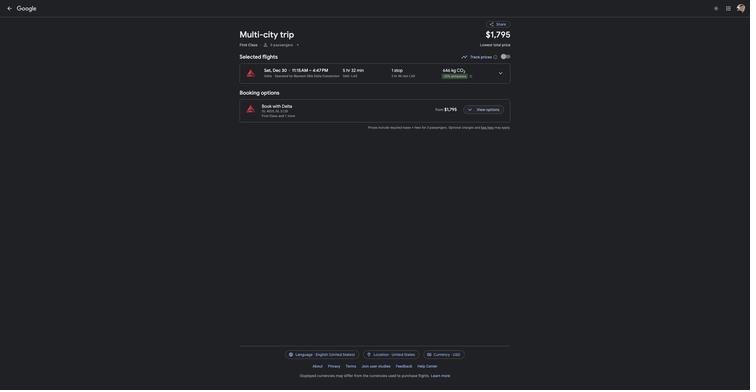 Task type: vqa. For each thing, say whether or not it's contained in the screenshot.
left FEES
yes



Task type: describe. For each thing, give the bounding box(es) containing it.
to
[[398, 374, 401, 378]]

share
[[497, 22, 507, 27]]

for
[[422, 126, 426, 130]]

2 dl from the left
[[276, 110, 280, 113]]

first for first class
[[240, 43, 247, 47]]

hr inside '5 hr 32 min oak – las'
[[346, 68, 351, 73]]

bag fees button
[[481, 126, 494, 130]]

Flight numbers DL 4025, DL 2120 text field
[[262, 110, 288, 113]]

with
[[273, 104, 281, 109]]

learn
[[431, 374, 441, 378]]

usd
[[453, 353, 461, 358]]

1 horizontal spatial more
[[442, 374, 450, 378]]

3 passengers button
[[261, 39, 303, 51]]

1 fees from the left
[[415, 126, 421, 130]]

passengers.
[[430, 126, 448, 130]]

learn more link
[[431, 374, 450, 378]]

2120
[[281, 110, 288, 113]]

1 inside 1 stop 2 hr 46 min lax
[[392, 68, 393, 73]]

$1,795 inside $1,795 lowest total price
[[486, 29, 511, 40]]

11:15 am
[[292, 68, 308, 73]]

displayed currencies may differ from the currencies used to purchase flights. learn more
[[300, 374, 450, 378]]

go back image
[[6, 5, 13, 12]]

33%
[[444, 75, 451, 78]]

join
[[362, 365, 369, 369]]

2 currencies from the left
[[370, 374, 387, 378]]

about
[[313, 365, 323, 369]]

selected flights
[[240, 54, 278, 60]]

dec
[[273, 68, 281, 73]]

city
[[263, 29, 278, 40]]

prices
[[368, 126, 378, 130]]

more inside main content
[[288, 114, 295, 118]]

studies
[[378, 365, 391, 369]]

sat,
[[264, 68, 272, 73]]

first class
[[240, 43, 258, 47]]

loading results progress bar
[[0, 17, 751, 18]]

about link
[[310, 363, 326, 371]]

class for first class
[[248, 43, 258, 47]]

delta inside book with delta dl 4025, dl 2120
[[282, 104, 292, 109]]

first for first class and 1 more
[[262, 114, 269, 118]]

view
[[477, 107, 486, 112]]

view options
[[477, 107, 500, 112]]

operated by skywest dba delta connection
[[275, 74, 340, 78]]

stop
[[394, 68, 403, 73]]

optional
[[449, 126, 461, 130]]

4025,
[[267, 110, 275, 113]]

46
[[398, 74, 402, 78]]

1 stop flight. element
[[392, 68, 403, 74]]

Multi-city trip text field
[[240, 29, 474, 40]]

terms link
[[343, 363, 359, 371]]

track
[[471, 55, 480, 60]]

$1,795 lowest total price
[[480, 29, 511, 47]]

booking options
[[240, 90, 280, 96]]

join user studies
[[362, 365, 391, 369]]

united
[[392, 353, 404, 358]]

none text field inside main content
[[480, 29, 511, 52]]

1 vertical spatial and
[[475, 126, 480, 130]]

 image for first class
[[260, 43, 261, 47]]

differ
[[344, 374, 353, 378]]

track prices
[[471, 55, 492, 60]]

by
[[290, 74, 293, 78]]

flights.
[[419, 374, 430, 378]]

646
[[443, 68, 451, 73]]

english (united states)
[[316, 353, 355, 358]]

prices
[[481, 55, 492, 60]]

0 horizontal spatial delta
[[264, 74, 272, 78]]

states)
[[343, 353, 355, 358]]

0 vertical spatial and
[[279, 114, 284, 118]]

1 dl from the left
[[262, 110, 266, 113]]

main content containing multi-city trip
[[240, 17, 511, 130]]

646 kg co 2
[[443, 68, 466, 74]]

bag
[[481, 126, 487, 130]]

may inside main content
[[495, 126, 501, 130]]

change appearance image
[[710, 2, 723, 15]]

view options button
[[464, 103, 504, 116]]

the
[[363, 374, 369, 378]]

english
[[316, 353, 328, 358]]

2 horizontal spatial delta
[[314, 74, 322, 78]]

1 vertical spatial 3
[[427, 126, 429, 130]]

 image for sat, dec 30
[[289, 68, 290, 73]]

prices include required taxes + fees for 3 passengers. optional charges and bag fees may apply.
[[368, 126, 511, 130]]

feedback link
[[394, 363, 415, 371]]

total
[[494, 43, 501, 47]]

30
[[282, 68, 287, 73]]

purchase
[[402, 374, 418, 378]]

currency
[[434, 353, 450, 358]]

flight on saturday, december 30. leaves oakland international airport at 11:15 am on saturday, december 30 and arrives at harry reid international airport at 4:47 pm on saturday, december 30. element
[[264, 68, 328, 73]]

passengers
[[274, 43, 293, 47]]

booking
[[240, 90, 260, 96]]

taxes
[[403, 126, 411, 130]]

selected
[[240, 54, 261, 60]]

1 vertical spatial 1
[[285, 114, 287, 118]]

from inside from $1,795
[[436, 108, 444, 112]]



Task type: locate. For each thing, give the bounding box(es) containing it.
1 horizontal spatial from
[[436, 108, 444, 112]]

2
[[464, 70, 466, 74], [392, 74, 394, 78]]

charges
[[462, 126, 474, 130]]

delta down sat,
[[264, 74, 272, 78]]

privacy
[[328, 365, 341, 369]]

and left the bag on the top right of page
[[475, 126, 480, 130]]

connection
[[323, 74, 340, 78]]

1 horizontal spatial delta
[[282, 104, 292, 109]]

las
[[352, 74, 358, 78]]

delta down arrival time: 4:47 pm. text field
[[314, 74, 322, 78]]

0 horizontal spatial  image
[[260, 43, 261, 47]]

location
[[374, 353, 389, 358]]

1795 us dollars element
[[486, 29, 511, 40]]

currencies down 'join user studies' "link"
[[370, 374, 387, 378]]

3 passengers
[[270, 43, 293, 47]]

0 horizontal spatial may
[[336, 374, 343, 378]]

min
[[357, 68, 364, 73], [403, 74, 409, 78]]

1 horizontal spatial –
[[349, 74, 352, 78]]

book with delta dl 4025, dl 2120
[[262, 104, 292, 113]]

multi-city trip
[[240, 29, 294, 40]]

from left 1795 us dollars text box
[[436, 108, 444, 112]]

1 vertical spatial  image
[[289, 68, 290, 73]]

1 horizontal spatial first
[[262, 114, 269, 118]]

1 vertical spatial from
[[354, 374, 362, 378]]

1 horizontal spatial currencies
[[370, 374, 387, 378]]

options up book
[[261, 90, 280, 96]]

learn more about tracked prices image
[[493, 55, 498, 60]]

fees right +
[[415, 126, 421, 130]]

1
[[392, 68, 393, 73], [285, 114, 287, 118]]

center
[[427, 365, 438, 369]]

0 vertical spatial hr
[[346, 68, 351, 73]]

0 horizontal spatial –
[[309, 68, 312, 73]]

include
[[379, 126, 389, 130]]

min inside '5 hr 32 min oak – las'
[[357, 68, 364, 73]]

0 vertical spatial from
[[436, 108, 444, 112]]

$1,795
[[486, 29, 511, 40], [445, 107, 457, 112]]

class down 'multi-'
[[248, 43, 258, 47]]

first class and 1 more
[[262, 114, 295, 118]]

– up dba
[[309, 68, 312, 73]]

emissions
[[451, 75, 467, 78]]

– inside '5 hr 32 min oak – las'
[[349, 74, 352, 78]]

from left the
[[354, 374, 362, 378]]

options for view options
[[486, 107, 500, 112]]

1 vertical spatial first
[[262, 114, 269, 118]]

flights
[[263, 54, 278, 60]]

terms
[[346, 365, 357, 369]]

0 horizontal spatial and
[[279, 114, 284, 118]]

1 horizontal spatial fees
[[488, 126, 494, 130]]

0 horizontal spatial dl
[[262, 110, 266, 113]]

0 vertical spatial class
[[248, 43, 258, 47]]

2 up emissions
[[464, 70, 466, 74]]

+
[[412, 126, 414, 130]]

0 horizontal spatial from
[[354, 374, 362, 378]]

3
[[270, 43, 273, 47], [427, 126, 429, 130]]

2 down 1 stop flight. element
[[392, 74, 394, 78]]

required
[[390, 126, 402, 130]]

more
[[288, 114, 295, 118], [442, 374, 450, 378]]

first down 4025,
[[262, 114, 269, 118]]

class
[[248, 43, 258, 47], [270, 114, 278, 118]]

class down flight numbers dl 4025, dl 2120 text field
[[270, 114, 278, 118]]

5 hr 32 min oak – las
[[343, 68, 364, 78]]

more right learn
[[442, 374, 450, 378]]

oak
[[343, 74, 349, 78]]

Departure time: 11:15 AM. text field
[[292, 68, 308, 73]]

trip
[[280, 29, 294, 40]]

lowest
[[480, 43, 493, 47]]

2 inside 1 stop 2 hr 46 min lax
[[392, 74, 394, 78]]

–
[[309, 68, 312, 73], [349, 74, 352, 78]]

may left apply. on the right top of the page
[[495, 126, 501, 130]]

1 stop 2 hr 46 min lax
[[392, 68, 415, 78]]

skywest
[[294, 74, 306, 78]]

0 horizontal spatial min
[[357, 68, 364, 73]]

apply.
[[502, 126, 511, 130]]

min right 32
[[357, 68, 364, 73]]

1 horizontal spatial min
[[403, 74, 409, 78]]

class for first class and 1 more
[[270, 114, 278, 118]]

1 vertical spatial class
[[270, 114, 278, 118]]

0 horizontal spatial 3
[[270, 43, 273, 47]]

0 vertical spatial may
[[495, 126, 501, 130]]

1 horizontal spatial 3
[[427, 126, 429, 130]]

3 right for
[[427, 126, 429, 130]]

1 left stop
[[392, 68, 393, 73]]

layover (1 of 1) is a 2 hr 46 min layover at los angeles international airport in los angeles. element
[[392, 74, 441, 78]]

1 horizontal spatial $1,795
[[486, 29, 511, 40]]

0 horizontal spatial 2
[[392, 74, 394, 78]]

1 vertical spatial options
[[486, 107, 500, 112]]

dba
[[307, 74, 313, 78]]

none text field containing $1,795
[[480, 29, 511, 52]]

1 horizontal spatial  image
[[289, 68, 290, 73]]

 image right 30
[[289, 68, 290, 73]]

 image right first class at top left
[[260, 43, 261, 47]]

first down 'multi-'
[[240, 43, 247, 47]]

-
[[443, 75, 444, 78]]

currencies down 'privacy'
[[317, 374, 335, 378]]

operated
[[275, 74, 289, 78]]

– down 32
[[349, 74, 352, 78]]

0 horizontal spatial fees
[[415, 126, 421, 130]]

fees right the bag on the top right of page
[[488, 126, 494, 130]]

and down 2120
[[279, 114, 284, 118]]

-33% emissions
[[443, 75, 467, 78]]

used
[[388, 374, 397, 378]]

$1,795 up optional
[[445, 107, 457, 112]]

11:15 am – 4:47 pm
[[292, 68, 328, 73]]

1 horizontal spatial 1
[[392, 68, 393, 73]]

1 horizontal spatial and
[[475, 126, 480, 130]]

options inside dropdown button
[[486, 107, 500, 112]]

kg
[[452, 68, 456, 73]]

united states
[[392, 353, 415, 358]]

0 horizontal spatial currencies
[[317, 374, 335, 378]]

displayed
[[300, 374, 317, 378]]

2 inside 646 kg co 2
[[464, 70, 466, 74]]

lax
[[409, 74, 415, 78]]

from
[[436, 108, 444, 112], [354, 374, 362, 378]]

2 fees from the left
[[488, 126, 494, 130]]

help
[[418, 365, 426, 369]]

dl down book
[[262, 110, 266, 113]]

0 horizontal spatial $1,795
[[445, 107, 457, 112]]

0 horizontal spatial more
[[288, 114, 295, 118]]

dl down with
[[276, 110, 280, 113]]

may
[[495, 126, 501, 130], [336, 374, 343, 378]]

privacy link
[[326, 363, 343, 371]]

1 horizontal spatial 2
[[464, 70, 466, 74]]

0 vertical spatial 2
[[464, 70, 466, 74]]

1 horizontal spatial class
[[270, 114, 278, 118]]

0 vertical spatial –
[[309, 68, 312, 73]]

options
[[261, 90, 280, 96], [486, 107, 500, 112]]

states
[[404, 353, 415, 358]]

help center
[[418, 365, 438, 369]]

3 down city
[[270, 43, 273, 47]]

may left differ
[[336, 374, 343, 378]]

0 vertical spatial 3
[[270, 43, 273, 47]]

5
[[343, 68, 345, 73]]

user
[[370, 365, 377, 369]]

share button
[[486, 21, 511, 28]]

multi-
[[240, 29, 263, 40]]

0 vertical spatial options
[[261, 90, 280, 96]]

main content
[[240, 17, 511, 130]]

1 vertical spatial 2
[[392, 74, 394, 78]]

sat, dec 30
[[264, 68, 287, 73]]

from $1,795
[[436, 107, 457, 112]]

1 vertical spatial min
[[403, 74, 409, 78]]

$1,795 up 'total'
[[486, 29, 511, 40]]

1 vertical spatial hr
[[395, 74, 398, 78]]

0 horizontal spatial first
[[240, 43, 247, 47]]

0 vertical spatial min
[[357, 68, 364, 73]]

1 horizontal spatial hr
[[395, 74, 398, 78]]

price
[[502, 43, 511, 47]]

1795 US dollars text field
[[445, 107, 457, 112]]

 image
[[260, 43, 261, 47], [289, 68, 290, 73]]

help center link
[[415, 363, 440, 371]]

feedback
[[396, 365, 413, 369]]

delta up 2120
[[282, 104, 292, 109]]

options for booking options
[[261, 90, 280, 96]]

1 down 2120
[[285, 114, 287, 118]]

more down 2120
[[288, 114, 295, 118]]

min right 46 in the right top of the page
[[403, 74, 409, 78]]

1 horizontal spatial may
[[495, 126, 501, 130]]

1 vertical spatial may
[[336, 374, 343, 378]]

0 vertical spatial more
[[288, 114, 295, 118]]

0 vertical spatial $1,795
[[486, 29, 511, 40]]

0 vertical spatial first
[[240, 43, 247, 47]]

4:47 pm
[[313, 68, 328, 73]]

0 horizontal spatial hr
[[346, 68, 351, 73]]

32
[[352, 68, 356, 73]]

1 vertical spatial –
[[349, 74, 352, 78]]

3 inside popup button
[[270, 43, 273, 47]]

Arrival time: 4:47 PM. text field
[[313, 68, 328, 73]]

0 vertical spatial 1
[[392, 68, 393, 73]]

0 horizontal spatial 1
[[285, 114, 287, 118]]

options right the view
[[486, 107, 500, 112]]

hr right 5
[[346, 68, 351, 73]]

min inside 1 stop 2 hr 46 min lax
[[403, 74, 409, 78]]

1 horizontal spatial options
[[486, 107, 500, 112]]

1 vertical spatial more
[[442, 374, 450, 378]]

hr inside 1 stop 2 hr 46 min lax
[[395, 74, 398, 78]]

0 vertical spatial  image
[[260, 43, 261, 47]]

flight details. flight on saturday, december 30. leaves oakland international airport at 11:15 am on saturday, december 30 and arrives at harry reid international airport at 4:47 pm on saturday, december 30. image
[[495, 67, 507, 80]]

0 horizontal spatial options
[[261, 90, 280, 96]]

(united
[[329, 353, 342, 358]]

hr left 46 in the right top of the page
[[395, 74, 398, 78]]

1 currencies from the left
[[317, 374, 335, 378]]

1 horizontal spatial dl
[[276, 110, 280, 113]]

0 horizontal spatial class
[[248, 43, 258, 47]]

book
[[262, 104, 272, 109]]

dl
[[262, 110, 266, 113], [276, 110, 280, 113]]

total duration 5 hr 32 min. element
[[343, 68, 392, 74]]

1 vertical spatial $1,795
[[445, 107, 457, 112]]

None text field
[[480, 29, 511, 52]]



